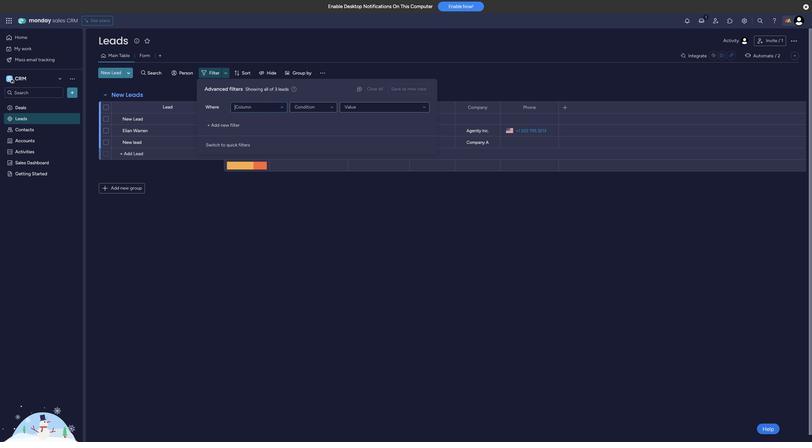Task type: locate. For each thing, give the bounding box(es) containing it.
filters
[[230, 86, 243, 92], [239, 142, 250, 148]]

leads down angle down image
[[126, 91, 143, 99]]

2 horizontal spatial new
[[408, 86, 416, 92]]

options image
[[791, 37, 798, 45], [69, 90, 76, 96]]

apps image
[[727, 18, 734, 24]]

desktop
[[344, 4, 362, 9]]

christina overa image
[[795, 16, 805, 26]]

switch to quick filters button
[[203, 140, 253, 151]]

leads
[[99, 33, 128, 48], [126, 91, 143, 99], [15, 116, 27, 121]]

2 vertical spatial new
[[120, 186, 129, 191]]

crm right workspace icon
[[15, 76, 26, 82]]

sort button
[[232, 68, 255, 78]]

computer
[[411, 4, 433, 9]]

work
[[22, 46, 32, 51]]

0 vertical spatial add
[[211, 123, 220, 128]]

sales dashboard
[[15, 160, 49, 165]]

0 vertical spatial /
[[779, 38, 781, 43]]

2 all from the left
[[264, 86, 268, 92]]

group by button
[[282, 68, 316, 78]]

my work
[[14, 46, 32, 51]]

1 horizontal spatial crm
[[67, 17, 78, 24]]

new left "lead" at the top of the page
[[123, 140, 132, 145]]

1 vertical spatial add
[[111, 186, 119, 191]]

Title field
[[427, 104, 439, 111]]

this
[[401, 4, 410, 9]]

1 horizontal spatial all
[[379, 86, 383, 92]]

1 vertical spatial company
[[467, 140, 485, 145]]

leads
[[279, 86, 289, 92]]

all
[[379, 86, 383, 92], [264, 86, 268, 92]]

select product image
[[6, 18, 12, 24]]

arrow down image
[[222, 69, 230, 77]]

company left a
[[467, 140, 485, 145]]

new lead up contacted
[[237, 116, 257, 122]]

1 horizontal spatial new
[[221, 123, 229, 128]]

New Leads field
[[110, 91, 145, 99]]

new down main
[[101, 70, 110, 76]]

Search in workspace field
[[14, 89, 54, 97]]

/
[[779, 38, 781, 43], [775, 53, 777, 59]]

help button
[[758, 424, 780, 435]]

notifications image
[[685, 18, 691, 24]]

see plans
[[91, 18, 110, 23]]

company up agently inc.
[[468, 105, 488, 110]]

new lead
[[101, 70, 121, 76], [123, 116, 143, 122], [237, 116, 257, 122], [237, 140, 257, 145]]

advanced filters showing all of 3 leads
[[205, 86, 289, 92]]

leads down deals
[[15, 116, 27, 121]]

clear all button
[[365, 84, 386, 94]]

add inside button
[[211, 123, 220, 128]]

lead inside button
[[112, 70, 121, 76]]

0 horizontal spatial add
[[111, 186, 119, 191]]

all left of
[[264, 86, 268, 92]]

3
[[275, 86, 277, 92]]

enable left desktop
[[328, 4, 343, 9]]

enable left 'now!'
[[449, 4, 462, 9]]

contacts
[[15, 127, 34, 132]]

Leads field
[[97, 33, 130, 48]]

company
[[468, 105, 488, 110], [467, 140, 485, 145]]

new up filter
[[237, 116, 246, 122]]

email
[[26, 57, 37, 62]]

workspace options image
[[69, 76, 76, 82]]

form button
[[135, 51, 155, 61]]

1 horizontal spatial /
[[779, 38, 781, 43]]

1 horizontal spatial options image
[[791, 37, 798, 45]]

0 vertical spatial new
[[408, 86, 416, 92]]

company a
[[467, 140, 489, 145]]

202
[[522, 128, 529, 133]]

leads up main
[[99, 33, 128, 48]]

person
[[179, 70, 193, 76]]

filters inside switch to quick filters button
[[239, 142, 250, 148]]

public dashboard image
[[7, 160, 13, 166]]

new right as
[[408, 86, 416, 92]]

new
[[408, 86, 416, 92], [221, 123, 229, 128], [120, 186, 129, 191]]

add new group
[[111, 186, 142, 191]]

1 vertical spatial filters
[[239, 142, 250, 148]]

/ left 1
[[779, 38, 781, 43]]

/ left 2
[[775, 53, 777, 59]]

add left group
[[111, 186, 119, 191]]

add right the +
[[211, 123, 220, 128]]

filters down sort popup button
[[230, 86, 243, 92]]

all right clear
[[379, 86, 383, 92]]

options image right 1
[[791, 37, 798, 45]]

new lead down contacted
[[237, 140, 257, 145]]

agently inc.
[[467, 128, 489, 133]]

0 horizontal spatial options image
[[69, 90, 76, 96]]

show board description image
[[133, 38, 141, 44]]

group
[[293, 70, 306, 76]]

+ add new filter button
[[205, 120, 242, 131]]

view
[[418, 86, 427, 92]]

new lead button
[[98, 68, 124, 78]]

new inside "+ add new filter" button
[[221, 123, 229, 128]]

1 vertical spatial leads
[[126, 91, 143, 99]]

1 horizontal spatial add
[[211, 123, 220, 128]]

switch to quick filters
[[206, 142, 250, 148]]

1 vertical spatial crm
[[15, 76, 26, 82]]

/ inside button
[[779, 38, 781, 43]]

emails settings image
[[742, 18, 748, 24]]

dapulse integrations image
[[681, 53, 686, 58]]

crm right sales
[[67, 17, 78, 24]]

where
[[206, 104, 219, 110]]

filter
[[230, 123, 240, 128]]

Phone field
[[522, 104, 538, 111]]

notifications
[[364, 4, 392, 9]]

started
[[32, 171, 47, 176]]

autopilot image
[[746, 51, 751, 60]]

add new group button
[[99, 183, 145, 194]]

company for company a
[[467, 140, 485, 145]]

mass
[[15, 57, 25, 62]]

crm
[[67, 17, 78, 24], [15, 76, 26, 82]]

new lead
[[123, 140, 142, 145]]

new down new lead button on the left
[[112, 91, 124, 99]]

new
[[101, 70, 110, 76], [112, 91, 124, 99], [123, 116, 132, 122], [237, 116, 246, 122], [237, 140, 246, 145], [123, 140, 132, 145]]

automate
[[754, 53, 774, 59]]

showing
[[246, 86, 263, 92]]

new lead inside button
[[101, 70, 121, 76]]

options image down workspace options icon
[[69, 90, 76, 96]]

search everything image
[[758, 18, 764, 24]]

new for filter
[[221, 123, 229, 128]]

new left group
[[120, 186, 129, 191]]

monday sales crm
[[29, 17, 78, 24]]

option
[[0, 102, 83, 103]]

activity button
[[721, 36, 752, 46]]

learn more image
[[292, 86, 297, 92]]

1 horizontal spatial enable
[[449, 4, 462, 9]]

c
[[8, 76, 11, 81]]

leads inside new leads field
[[126, 91, 143, 99]]

0 vertical spatial company
[[468, 105, 488, 110]]

0 horizontal spatial all
[[264, 86, 268, 92]]

invite / 1 button
[[755, 36, 787, 46]]

0 horizontal spatial enable
[[328, 4, 343, 9]]

by
[[307, 70, 312, 76]]

enable inside button
[[449, 4, 462, 9]]

getting started
[[15, 171, 47, 176]]

of
[[270, 86, 274, 92]]

deals
[[15, 105, 26, 110]]

my
[[14, 46, 21, 51]]

filters right quick at the top of the page
[[239, 142, 250, 148]]

1 all from the left
[[379, 86, 383, 92]]

0 vertical spatial leads
[[99, 33, 128, 48]]

0 horizontal spatial new
[[120, 186, 129, 191]]

company inside field
[[468, 105, 488, 110]]

new inside the save as new view button
[[408, 86, 416, 92]]

elian warren
[[123, 128, 148, 134]]

coo
[[428, 128, 437, 133]]

0 horizontal spatial /
[[775, 53, 777, 59]]

lottie animation image
[[0, 377, 83, 443]]

invite
[[767, 38, 778, 43]]

0 horizontal spatial crm
[[15, 76, 26, 82]]

home
[[15, 35, 27, 40]]

new down contacted
[[237, 140, 246, 145]]

list box containing deals
[[0, 101, 83, 267]]

new left filter
[[221, 123, 229, 128]]

add view image
[[159, 53, 162, 58]]

a
[[486, 140, 489, 145]]

new inside field
[[112, 91, 124, 99]]

1 vertical spatial options image
[[69, 90, 76, 96]]

help
[[763, 426, 775, 433]]

1 image
[[704, 13, 710, 21]]

invite members image
[[713, 18, 720, 24]]

form
[[140, 53, 150, 58]]

new lead up 'elian warren'
[[123, 116, 143, 122]]

lead
[[112, 70, 121, 76], [163, 104, 173, 110], [133, 116, 143, 122], [247, 116, 257, 122], [247, 140, 257, 145]]

enable for enable desktop notifications on this computer
[[328, 4, 343, 9]]

tracking
[[38, 57, 55, 62]]

workspace image
[[6, 75, 13, 82]]

1 vertical spatial /
[[775, 53, 777, 59]]

new lead down main
[[101, 70, 121, 76]]

plans
[[99, 18, 110, 23]]

list box
[[0, 101, 83, 267]]

1 vertical spatial new
[[221, 123, 229, 128]]

quick
[[227, 142, 238, 148]]



Task type: vqa. For each thing, say whether or not it's contained in the screenshot.
the Installed Apps button
no



Task type: describe. For each thing, give the bounding box(es) containing it.
1
[[782, 38, 784, 43]]

Status field
[[239, 104, 255, 111]]

column
[[236, 104, 251, 110]]

all inside button
[[379, 86, 383, 92]]

integrate
[[689, 53, 707, 59]]

activity
[[724, 38, 740, 43]]

value
[[345, 104, 356, 110]]

+ add new filter
[[207, 123, 240, 128]]

person button
[[169, 68, 197, 78]]

my work button
[[4, 44, 70, 54]]

on
[[393, 4, 400, 9]]

2
[[778, 53, 781, 59]]

new inside add new group button
[[120, 186, 129, 191]]

2 vertical spatial leads
[[15, 116, 27, 121]]

see plans button
[[82, 16, 113, 26]]

clear
[[367, 86, 378, 92]]

a
[[307, 105, 309, 110]]

enable now!
[[449, 4, 474, 9]]

filter
[[209, 70, 220, 76]]

home button
[[4, 32, 70, 43]]

workspace selection element
[[6, 75, 27, 83]]

new leads
[[112, 91, 143, 99]]

filter button
[[199, 68, 230, 78]]

add inside button
[[111, 186, 119, 191]]

automate / 2
[[754, 53, 781, 59]]

enable now! button
[[438, 2, 484, 11]]

dashboard
[[27, 160, 49, 165]]

title
[[428, 105, 437, 110]]

see
[[91, 18, 98, 23]]

phone
[[524, 105, 536, 110]]

dapulse close image
[[804, 4, 809, 10]]

sort
[[242, 70, 251, 76]]

hide
[[267, 70, 277, 76]]

menu image
[[320, 70, 326, 76]]

3213
[[538, 128, 547, 133]]

elian
[[123, 128, 132, 134]]

all inside advanced filters showing all of 3 leads
[[264, 86, 268, 92]]

/ for 2
[[775, 53, 777, 59]]

advanced
[[205, 86, 228, 92]]

0 vertical spatial crm
[[67, 17, 78, 24]]

lottie animation element
[[0, 377, 83, 443]]

contacted
[[236, 128, 258, 133]]

Company field
[[467, 104, 490, 111]]

Create a contact field
[[290, 104, 328, 111]]

table
[[119, 53, 130, 58]]

v2 search image
[[141, 69, 146, 77]]

+1 202 795 3213 link
[[514, 127, 547, 135]]

lead
[[133, 140, 142, 145]]

group
[[130, 186, 142, 191]]

getting
[[15, 171, 31, 176]]

enable desktop notifications on this computer
[[328, 4, 433, 9]]

795
[[530, 128, 537, 133]]

monday
[[29, 17, 51, 24]]

mass email tracking
[[15, 57, 55, 62]]

create a contact
[[292, 105, 326, 110]]

status
[[240, 105, 254, 110]]

agently
[[467, 128, 482, 133]]

condition
[[295, 104, 315, 110]]

as
[[402, 86, 407, 92]]

crm inside workspace selection element
[[15, 76, 26, 82]]

main
[[108, 53, 118, 58]]

/ for 1
[[779, 38, 781, 43]]

inc.
[[483, 128, 489, 133]]

new for view
[[408, 86, 416, 92]]

sales
[[52, 17, 65, 24]]

accounts
[[15, 138, 35, 143]]

main table
[[108, 53, 130, 58]]

inbox image
[[699, 18, 705, 24]]

public board image
[[7, 171, 13, 177]]

save as new view button
[[388, 84, 430, 94]]

angle down image
[[127, 71, 130, 75]]

save
[[391, 86, 401, 92]]

Search field
[[146, 68, 165, 78]]

+
[[207, 123, 210, 128]]

hide button
[[257, 68, 280, 78]]

save as new view
[[391, 86, 427, 92]]

switch
[[206, 142, 220, 148]]

add to favorites image
[[144, 37, 151, 44]]

0 vertical spatial filters
[[230, 86, 243, 92]]

+1
[[516, 128, 521, 133]]

enable for enable now!
[[449, 4, 462, 9]]

activities
[[15, 149, 34, 154]]

company for company
[[468, 105, 488, 110]]

+ Add Lead text field
[[115, 150, 221, 158]]

help image
[[772, 18, 778, 24]]

+1 202 795 3213
[[516, 128, 547, 133]]

collapse board header image
[[793, 53, 798, 58]]

to
[[221, 142, 226, 148]]

0 vertical spatial options image
[[791, 37, 798, 45]]

mass email tracking button
[[4, 55, 70, 65]]

v2 user feedback image
[[358, 86, 362, 93]]

new inside button
[[101, 70, 110, 76]]

new up 'elian'
[[123, 116, 132, 122]]

contact
[[310, 105, 326, 110]]

group by
[[293, 70, 312, 76]]

now!
[[463, 4, 474, 9]]



